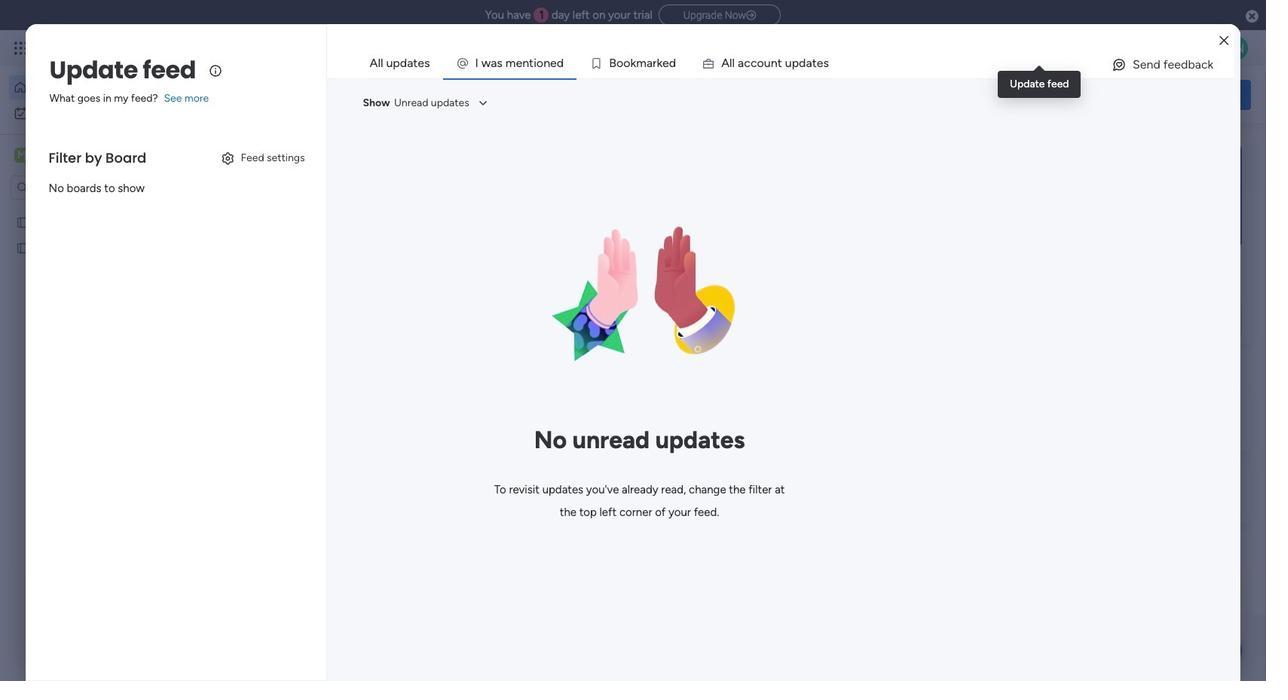 Task type: describe. For each thing, give the bounding box(es) containing it.
public board image
[[16, 241, 30, 255]]

2 vertical spatial option
[[0, 208, 192, 212]]

public board image
[[16, 215, 30, 229]]

templates image image
[[1039, 144, 1238, 248]]

add to favorites image
[[699, 306, 714, 321]]

close image
[[1220, 35, 1229, 46]]

getting started element
[[1026, 390, 1252, 451]]

1 vertical spatial option
[[9, 101, 183, 125]]

workspace image
[[14, 147, 29, 164]]

v2 user feedback image
[[1038, 86, 1049, 103]]

close recently visited image
[[233, 153, 251, 171]]

lottie animation image
[[519, 173, 761, 414]]

search everything image
[[1136, 41, 1151, 56]]

0 vertical spatial option
[[9, 75, 183, 100]]

select product image
[[14, 41, 29, 56]]

workspace selection element
[[14, 146, 126, 166]]



Task type: vqa. For each thing, say whether or not it's contained in the screenshot.
Menu menu
no



Task type: locate. For each thing, give the bounding box(es) containing it.
tab list
[[357, 48, 1235, 78]]

quick search results list box
[[233, 171, 989, 371]]

dapulse close image
[[1246, 9, 1259, 24]]

Search in workspace field
[[32, 179, 126, 196]]

help center element
[[1026, 463, 1252, 523]]

tab
[[357, 48, 443, 78]]

generic name image
[[1225, 36, 1249, 60]]

give feedback image
[[1112, 57, 1127, 72]]

lottie animation element
[[519, 173, 761, 414]]

list box
[[0, 206, 192, 464]]

dapulse rightstroke image
[[747, 10, 756, 21]]

help image
[[1169, 41, 1184, 56]]

option
[[9, 75, 183, 100], [9, 101, 183, 125], [0, 208, 192, 212]]



